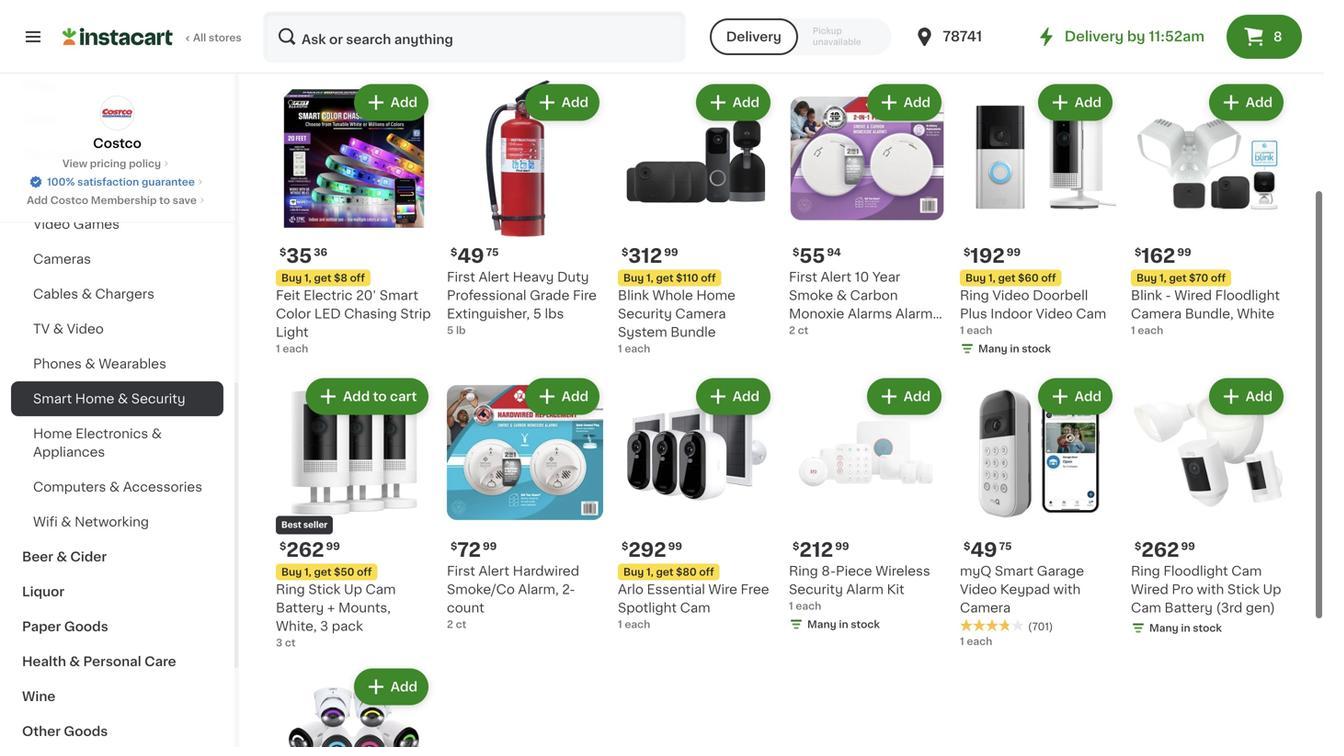 Task type: describe. For each thing, give the bounding box(es) containing it.
wired inside blink - wired floodlight camera bundle, white 1 each
[[1175, 287, 1212, 300]]

each inside blink whole home security camera system bundle 1 each
[[625, 342, 650, 352]]

add button for ring video doorbell plus indoor video cam
[[1040, 84, 1111, 117]]

& for cider
[[56, 551, 67, 564]]

99 inside the $ 192 99
[[1007, 246, 1021, 256]]

pro
[[1172, 582, 1194, 595]]

ring for ring video doorbell plus indoor video cam 1 each
[[960, 287, 989, 300]]

costco link
[[93, 96, 141, 153]]

add button for first alert heavy duty professional grade fire extinguisher, 5 lbs
[[527, 84, 598, 117]]

add to cart button
[[304, 378, 427, 412]]

essential
[[647, 582, 705, 595]]

home inside blink whole home security camera system bundle 1 each
[[696, 287, 736, 300]]

cameras link
[[11, 242, 223, 277]]

policy
[[129, 159, 161, 169]]

with for 49
[[1054, 582, 1081, 595]]

home inside home electronics & appliances
[[33, 428, 72, 440]]

add costco membership to save link
[[27, 193, 208, 208]]

99 inside $ 212 99
[[835, 540, 849, 550]]

alarm
[[846, 582, 884, 595]]

chargers
[[95, 288, 155, 301]]

tv & video link
[[11, 312, 223, 347]]

& for personal
[[69, 656, 80, 669]]

wine
[[22, 691, 56, 704]]

product group containing add
[[276, 663, 432, 748]]

wine link
[[11, 680, 223, 715]]

& inside home electronics & appliances
[[151, 428, 162, 440]]

ring 8-piece wireless security alarm kit 1 each
[[789, 563, 930, 610]]

spotlight
[[618, 600, 677, 613]]

0 horizontal spatial smart
[[33, 393, 72, 406]]

system
[[618, 324, 667, 337]]

buy for 162
[[1137, 271, 1157, 281]]

99 inside $ 162 99
[[1177, 246, 1191, 256]]

get for 162
[[1169, 271, 1187, 281]]

wired inside ring floodlight cam wired pro with stick up cam battery (3rd gen)
[[1131, 582, 1169, 595]]

battery inside ring floodlight cam wired pro with stick up cam battery (3rd gen)
[[1165, 600, 1213, 613]]

floodlight inside blink - wired floodlight camera bundle, white 1 each
[[1215, 287, 1280, 300]]

11:52am
[[1149, 30, 1205, 43]]

2 $ 262 99 from the left
[[1135, 539, 1195, 558]]

add to cart
[[341, 389, 415, 401]]

100%
[[47, 177, 75, 187]]

up inside ring floodlight cam wired pro with stick up cam battery (3rd gen)
[[1263, 582, 1281, 595]]

$ 72 99
[[451, 539, 497, 558]]

1 inside blink whole home security camera system bundle 1 each
[[618, 342, 622, 352]]

buy for 262
[[281, 566, 302, 576]]

buy for 192
[[966, 271, 986, 281]]

$ inside $ 55 94
[[793, 246, 799, 256]]

delivery by 11:52am link
[[1035, 26, 1205, 48]]

212
[[799, 539, 833, 558]]

each inside ring video doorbell plus indoor video cam 1 each
[[967, 324, 993, 334]]

with for 262
[[1197, 582, 1224, 595]]

ring video doorbell plus indoor video cam 1 each
[[960, 287, 1106, 334]]

each inside arlo essential wire free spotlight cam 1 each
[[625, 618, 650, 628]]

many in stock for security
[[807, 618, 880, 628]]

add button for blink - wired floodlight camera bundle, white
[[1211, 84, 1282, 117]]

1 inside arlo essential wire free spotlight cam 1 each
[[618, 618, 622, 628]]

each inside ring 8-piece wireless security alarm kit 1 each
[[796, 600, 821, 610]]

$ inside the $ 192 99
[[964, 246, 970, 256]]

monoxie
[[789, 306, 845, 319]]

cam left (3rd
[[1131, 600, 1161, 613]]

floodlight inside ring floodlight cam wired pro with stick up cam battery (3rd gen)
[[1164, 563, 1228, 576]]

add for myq smart garage video keypad with camera
[[1075, 389, 1102, 401]]

$ 49 75 for first alert heavy duty professional grade fire extinguisher, 5 lbs
[[451, 245, 499, 264]]

49 for first alert heavy duty professional grade fire extinguisher, 5 lbs
[[457, 245, 484, 264]]

smoke
[[789, 287, 833, 300]]

2- inside first alert 10 year smoke & carbon monoxie alarms alarm, 2-pack
[[789, 324, 802, 337]]

1 vertical spatial home
[[75, 393, 114, 406]]

162
[[1142, 245, 1176, 264]]

first alert hardwired smoke/co alarm, 2- count 2 ct
[[447, 563, 579, 628]]

health & personal care
[[22, 656, 176, 669]]

(3rd
[[1216, 600, 1243, 613]]

video down buy 1, get $60 off
[[993, 287, 1030, 300]]

smart inside the "myq smart garage video keypad with camera"
[[995, 563, 1034, 576]]

feit
[[276, 287, 300, 300]]

$ inside "$ 35 36"
[[280, 246, 286, 256]]

$ 192 99
[[964, 245, 1021, 264]]

wifi & networking
[[33, 516, 149, 529]]

2 262 from the left
[[1142, 539, 1179, 558]]

get for 312
[[656, 271, 674, 281]]

0 vertical spatial 5
[[533, 306, 542, 319]]

add button for first alert 10 year smoke & carbon monoxie alarms alarm, 2-pack
[[869, 84, 940, 117]]

professional
[[447, 287, 527, 300]]

strip
[[400, 306, 431, 319]]

+
[[327, 600, 335, 613]]

$70
[[1189, 271, 1209, 281]]

paper
[[22, 621, 61, 634]]

smart home & security link
[[11, 382, 223, 417]]

guarantee
[[142, 177, 195, 187]]

keypad
[[1000, 582, 1050, 595]]

$ inside $ 292 99
[[622, 540, 628, 550]]

alert for 72
[[479, 563, 510, 576]]

white,
[[276, 618, 317, 631]]

1, for 35
[[304, 271, 312, 281]]

product group containing 192
[[960, 79, 1116, 358]]

1 inside ring 8-piece wireless security alarm kit 1 each
[[789, 600, 793, 610]]

add button for feit electric 20' smart color led chasing strip light
[[356, 84, 427, 117]]

312
[[628, 245, 662, 264]]

first inside first alert 10 year smoke & carbon monoxie alarms alarm, 2-pack
[[789, 269, 817, 282]]

video games link
[[11, 207, 223, 242]]

baby
[[22, 78, 56, 91]]

home electronics & appliances link
[[11, 417, 223, 470]]

camera for 312
[[675, 306, 726, 319]]

all stores
[[193, 33, 242, 43]]

liquor
[[22, 586, 64, 599]]

$ 212 99
[[793, 539, 849, 558]]

health
[[22, 656, 66, 669]]

video inside the "myq smart garage video keypad with camera"
[[960, 582, 997, 595]]

1, for 262
[[304, 566, 312, 576]]

Search field
[[265, 13, 684, 61]]

0 vertical spatial ct
[[798, 324, 809, 334]]

bundle,
[[1185, 306, 1234, 319]]

smoke/co
[[447, 582, 515, 595]]

beer & cider
[[22, 551, 107, 564]]

off for 35
[[350, 271, 365, 281]]

wifi & networking link
[[11, 505, 223, 540]]

whole
[[652, 287, 693, 300]]

add button for blink whole home security camera system bundle
[[698, 84, 769, 117]]

0 vertical spatial to
[[159, 195, 170, 206]]

security inside ring 8-piece wireless security alarm kit 1 each
[[789, 582, 843, 595]]

in for indoor
[[1010, 342, 1019, 352]]

1, for 162
[[1160, 271, 1167, 281]]

ct inside 'ring stick up cam battery + mounts, white, 3 pack 3 ct'
[[285, 636, 296, 646]]

phones
[[33, 358, 82, 371]]

292
[[628, 539, 666, 558]]

ring for ring 8-piece wireless security alarm kit 1 each
[[789, 563, 818, 576]]

& for networking
[[61, 516, 71, 529]]

off for 192
[[1041, 271, 1056, 281]]

cart
[[388, 389, 415, 401]]

blink for 162
[[1131, 287, 1162, 300]]

video down 'doorbell'
[[1036, 306, 1073, 319]]

add button for ring 8-piece wireless security alarm kit
[[869, 378, 940, 412]]

tv
[[33, 323, 50, 336]]

stock for alarm
[[851, 618, 880, 628]]

heavy
[[513, 269, 554, 282]]

add costco membership to save
[[27, 195, 197, 206]]

myq
[[960, 563, 992, 576]]

electronics link
[[11, 137, 223, 172]]

to inside button
[[371, 389, 385, 401]]

1 each
[[960, 635, 993, 645]]

baby link
[[11, 67, 223, 102]]

instacart logo image
[[63, 26, 173, 48]]

1 horizontal spatial costco
[[93, 137, 141, 150]]

$ 49 75 for myq smart garage video keypad with camera
[[964, 539, 1012, 558]]

cam inside ring video doorbell plus indoor video cam 1 each
[[1076, 306, 1106, 319]]

product group containing 212
[[789, 373, 945, 634]]

first alert heavy duty professional grade fire extinguisher, 5 lbs 5 lb
[[447, 269, 597, 334]]

99 up pro
[[1181, 540, 1195, 550]]

buy 1, get $70 off
[[1137, 271, 1226, 281]]

audio link
[[11, 172, 223, 207]]

product group containing 312
[[618, 79, 774, 355]]

& for accessories
[[109, 481, 120, 494]]

0 horizontal spatial 5
[[447, 324, 454, 334]]

phones & wearables
[[33, 358, 166, 371]]

buy 1, get $60 off
[[966, 271, 1056, 281]]

seller
[[303, 520, 328, 528]]

1 $ 262 99 from the left
[[280, 539, 340, 558]]

indoor
[[991, 306, 1033, 319]]

1 inside blink - wired floodlight camera bundle, white 1 each
[[1131, 324, 1135, 334]]

cam up gen)
[[1232, 563, 1262, 576]]

99 up buy 1, get $50 off
[[326, 540, 340, 550]]

1 vertical spatial costco
[[50, 195, 88, 206]]

add for ring floodlight cam wired pro with stick up cam battery (3rd gen)
[[1246, 389, 1273, 401]]

get for 192
[[998, 271, 1016, 281]]

satisfaction
[[77, 177, 139, 187]]

hardwired
[[513, 563, 579, 576]]

buy 1, get $80 off
[[623, 566, 714, 576]]

beer
[[22, 551, 53, 564]]

mounts,
[[338, 600, 391, 613]]

& for chargers
[[82, 288, 92, 301]]

cameras
[[33, 253, 91, 266]]

add for first alert hardwired smoke/co alarm, 2- count
[[562, 389, 589, 401]]

off for 162
[[1211, 271, 1226, 281]]

many in stock for indoor
[[978, 342, 1051, 352]]

$60
[[1018, 271, 1039, 281]]

pricing
[[90, 159, 126, 169]]

8 button
[[1227, 15, 1302, 59]]

1 inside feit electric 20' smart color led chasing strip light 1 each
[[276, 342, 280, 352]]



Task type: locate. For each thing, give the bounding box(es) containing it.
security down 8-
[[789, 582, 843, 595]]

ring inside ring video doorbell plus indoor video cam 1 each
[[960, 287, 989, 300]]

-
[[1166, 287, 1171, 300]]

72
[[457, 539, 481, 558]]

garage
[[1037, 563, 1084, 576]]

off for 262
[[357, 566, 372, 576]]

membership
[[91, 195, 157, 206]]

audio
[[33, 183, 70, 196]]

0 horizontal spatial up
[[344, 582, 362, 595]]

off
[[350, 271, 365, 281], [701, 271, 716, 281], [1041, 271, 1056, 281], [1211, 271, 1226, 281], [357, 566, 372, 576], [699, 566, 714, 576]]

2 horizontal spatial stock
[[1193, 622, 1222, 632]]

in down pro
[[1181, 622, 1191, 632]]

0 vertical spatial floodlight
[[1215, 287, 1280, 300]]

1 horizontal spatial ct
[[456, 618, 466, 628]]

100% satisfaction guarantee button
[[29, 171, 206, 189]]

buy 1, get $50 off
[[281, 566, 372, 576]]

$ inside "$ 312 99"
[[622, 246, 628, 256]]

cam down essential at bottom
[[680, 600, 710, 613]]

0 horizontal spatial home
[[33, 428, 72, 440]]

3 down white,
[[276, 636, 283, 646]]

2 stick from the left
[[1228, 582, 1260, 595]]

paper goods
[[22, 621, 108, 634]]

49 for myq smart garage video keypad with camera
[[970, 539, 997, 558]]

computers
[[33, 481, 106, 494]]

2 horizontal spatial smart
[[995, 563, 1034, 576]]

first inside "first alert heavy duty professional grade fire extinguisher, 5 lbs 5 lb"
[[447, 269, 475, 282]]

1 horizontal spatial 2
[[789, 324, 795, 334]]

0 horizontal spatial many
[[807, 618, 837, 628]]

many for indoor
[[978, 342, 1008, 352]]

add button for first alert hardwired smoke/co alarm, 2- count
[[527, 378, 598, 412]]

security for smart home & security
[[131, 393, 185, 406]]

1 horizontal spatial battery
[[1165, 600, 1213, 613]]

battery up white,
[[276, 600, 324, 613]]

49
[[457, 245, 484, 264], [970, 539, 997, 558]]

0 vertical spatial smart
[[380, 287, 418, 300]]

alarm,
[[896, 306, 936, 319], [518, 582, 559, 595]]

add for first alert 10 year smoke & carbon monoxie alarms alarm, 2-pack
[[904, 94, 931, 107]]

get for 292
[[656, 566, 674, 576]]

each down 212
[[796, 600, 821, 610]]

other goods
[[22, 726, 108, 738]]

1, for 292
[[646, 566, 654, 576]]

1
[[960, 324, 964, 334], [1131, 324, 1135, 334], [276, 342, 280, 352], [618, 342, 622, 352], [789, 600, 793, 610], [618, 618, 622, 628], [960, 635, 964, 645]]

0 vertical spatial wired
[[1175, 287, 1212, 300]]

2 horizontal spatial ct
[[798, 324, 809, 334]]

buy down 192
[[966, 271, 986, 281]]

1 inside ring video doorbell plus indoor video cam 1 each
[[960, 324, 964, 334]]

with
[[1054, 582, 1081, 595], [1197, 582, 1224, 595]]

2- down hardwired
[[562, 582, 575, 595]]

2 inside first alert hardwired smoke/co alarm, 2- count 2 ct
[[447, 618, 453, 628]]

buy for 312
[[623, 271, 644, 281]]

in down ring 8-piece wireless security alarm kit 1 each
[[839, 618, 848, 628]]

up down the $50
[[344, 582, 362, 595]]

floodlight up white
[[1215, 287, 1280, 300]]

1 horizontal spatial many
[[978, 342, 1008, 352]]

each down system
[[625, 342, 650, 352]]

stock for video
[[1022, 342, 1051, 352]]

accessories
[[123, 481, 202, 494]]

with inside the "myq smart garage video keypad with camera"
[[1054, 582, 1081, 595]]

with inside ring floodlight cam wired pro with stick up cam battery (3rd gen)
[[1197, 582, 1224, 595]]

care
[[144, 656, 176, 669]]

ring inside ring floodlight cam wired pro with stick up cam battery (3rd gen)
[[1131, 563, 1160, 576]]

1 horizontal spatial in
[[1010, 342, 1019, 352]]

many for security
[[807, 618, 837, 628]]

ring inside 'ring stick up cam battery + mounts, white, 3 pack 3 ct'
[[276, 582, 305, 595]]

stick inside ring floodlight cam wired pro with stick up cam battery (3rd gen)
[[1228, 582, 1260, 595]]

buy for 292
[[623, 566, 644, 576]]

ct inside first alert hardwired smoke/co alarm, 2- count 2 ct
[[456, 618, 466, 628]]

100% satisfaction guarantee
[[47, 177, 195, 187]]

1 horizontal spatial blink
[[1131, 287, 1162, 300]]

costco logo image
[[100, 96, 135, 131]]

blink up system
[[618, 287, 649, 300]]

costco down 100%
[[50, 195, 88, 206]]

0 horizontal spatial 75
[[486, 246, 499, 256]]

electronics
[[22, 148, 97, 161], [76, 428, 148, 440]]

99 inside "$ 312 99"
[[664, 246, 678, 256]]

& for video
[[53, 323, 63, 336]]

0 vertical spatial $ 49 75
[[451, 245, 499, 264]]

lbs
[[545, 306, 564, 319]]

0 vertical spatial 49
[[457, 245, 484, 264]]

wired left pro
[[1131, 582, 1169, 595]]

cables & chargers
[[33, 288, 155, 301]]

electronics up 100%
[[22, 148, 97, 161]]

video inside 'link'
[[67, 323, 104, 336]]

first up smoke
[[789, 269, 817, 282]]

262
[[286, 539, 324, 558], [1142, 539, 1179, 558]]

buy up the arlo
[[623, 566, 644, 576]]

cables
[[33, 288, 78, 301]]

goods right other
[[64, 726, 108, 738]]

floodlight up pro
[[1164, 563, 1228, 576]]

get left $8
[[314, 271, 331, 281]]

buy up feit
[[281, 271, 302, 281]]

1 horizontal spatial to
[[371, 389, 385, 401]]

1 vertical spatial $ 49 75
[[964, 539, 1012, 558]]

$ 162 99
[[1135, 245, 1191, 264]]

alarm, inside first alert 10 year smoke & carbon monoxie alarms alarm, 2-pack
[[896, 306, 936, 319]]

smart up keypad on the bottom right
[[995, 563, 1034, 576]]

security down wearables
[[131, 393, 185, 406]]

add for ring 8-piece wireless security alarm kit
[[904, 389, 931, 401]]

camera inside the "myq smart garage video keypad with camera"
[[960, 600, 1011, 613]]

1 vertical spatial 2
[[447, 618, 453, 628]]

product group containing 292
[[618, 373, 774, 630]]

1 with from the left
[[1054, 582, 1081, 595]]

count
[[447, 600, 484, 613]]

lb
[[456, 324, 466, 334]]

75 for myq smart garage video keypad with camera
[[999, 540, 1012, 550]]

0 horizontal spatial security
[[131, 393, 185, 406]]

stick inside 'ring stick up cam battery + mounts, white, 3 pack 3 ct'
[[308, 582, 341, 595]]

stick down buy 1, get $50 off
[[308, 582, 341, 595]]

home down $110
[[696, 287, 736, 300]]

first for 49
[[447, 269, 475, 282]]

& inside 'link'
[[53, 323, 63, 336]]

buy down 162
[[1137, 271, 1157, 281]]

product group containing 35
[[276, 79, 432, 355]]

to down guarantee at top
[[159, 195, 170, 206]]

blink - wired floodlight camera bundle, white 1 each
[[1131, 287, 1280, 334]]

home electronics & appliances
[[33, 428, 162, 459]]

cam inside 'ring stick up cam battery + mounts, white, 3 pack 3 ct'
[[366, 582, 396, 595]]

2 goods from the top
[[64, 726, 108, 738]]

buy down "best"
[[281, 566, 302, 576]]

1 horizontal spatial wired
[[1175, 287, 1212, 300]]

stores
[[209, 33, 242, 43]]

cam inside arlo essential wire free spotlight cam 1 each
[[680, 600, 710, 613]]

add button for myq smart garage video keypad with camera
[[1040, 378, 1111, 412]]

add for ring video doorbell plus indoor video cam
[[1075, 94, 1102, 107]]

security up system
[[618, 306, 672, 319]]

grade
[[530, 287, 570, 300]]

computers & accessories link
[[11, 470, 223, 505]]

2 vertical spatial home
[[33, 428, 72, 440]]

1, down "$ 312 99"
[[646, 271, 654, 281]]

0 horizontal spatial in
[[839, 618, 848, 628]]

many down pro
[[1150, 622, 1179, 632]]

camera inside blink - wired floodlight camera bundle, white 1 each
[[1131, 306, 1182, 319]]

1 up from the left
[[344, 582, 362, 595]]

1 vertical spatial 75
[[999, 540, 1012, 550]]

1, left the $50
[[304, 566, 312, 576]]

0 horizontal spatial delivery
[[726, 30, 782, 43]]

0 vertical spatial 3
[[320, 618, 328, 631]]

1 vertical spatial 2-
[[562, 582, 575, 595]]

0 vertical spatial home
[[696, 287, 736, 300]]

alert for 49
[[479, 269, 510, 282]]

goods for paper goods
[[64, 621, 108, 634]]

1 horizontal spatial 262
[[1142, 539, 1179, 558]]

99 right 212
[[835, 540, 849, 550]]

1 horizontal spatial 3
[[320, 618, 328, 631]]

262 up pro
[[1142, 539, 1179, 558]]

1 horizontal spatial 5
[[533, 306, 542, 319]]

battery inside 'ring stick up cam battery + mounts, white, 3 pack 3 ct'
[[276, 600, 324, 613]]

cam up mounts,
[[366, 582, 396, 595]]

99
[[664, 246, 678, 256], [1007, 246, 1021, 256], [1177, 246, 1191, 256], [326, 540, 340, 550], [483, 540, 497, 550], [668, 540, 682, 550], [835, 540, 849, 550], [1181, 540, 1195, 550]]

carbon
[[850, 287, 898, 300]]

electric
[[304, 287, 353, 300]]

1 vertical spatial alarm,
[[518, 582, 559, 595]]

2 blink from the left
[[1131, 287, 1162, 300]]

1 vertical spatial 49
[[970, 539, 997, 558]]

& up networking
[[109, 481, 120, 494]]

goods inside 'link'
[[64, 726, 108, 738]]

add for feit electric 20' smart color led chasing strip light
[[391, 94, 418, 107]]

add for blink whole home security camera system bundle
[[733, 94, 760, 107]]

health & personal care link
[[11, 645, 223, 680]]

get for 35
[[314, 271, 331, 281]]

alert
[[479, 269, 510, 282], [821, 269, 852, 282], [479, 563, 510, 576]]

piece
[[836, 563, 872, 576]]

many in stock down pro
[[1150, 622, 1222, 632]]

75 for first alert heavy duty professional grade fire extinguisher, 5 lbs
[[486, 246, 499, 256]]

buy 1, get $8 off
[[281, 271, 365, 281]]

$ 262 99 down best seller at the left bottom of page
[[280, 539, 340, 558]]

blink inside blink whole home security camera system bundle 1 each
[[618, 287, 649, 300]]

$ inside $ 162 99
[[1135, 246, 1142, 256]]

& right tv
[[53, 323, 63, 336]]

$
[[280, 246, 286, 256], [451, 246, 457, 256], [622, 246, 628, 256], [793, 246, 799, 256], [964, 246, 970, 256], [1135, 246, 1142, 256], [280, 540, 286, 550], [451, 540, 457, 550], [622, 540, 628, 550], [793, 540, 799, 550], [964, 540, 970, 550], [1135, 540, 1142, 550]]

99 up buy 1, get $80 off
[[668, 540, 682, 550]]

add button for ring floodlight cam wired pro with stick up cam battery (3rd gen)
[[1211, 378, 1282, 412]]

white
[[1237, 306, 1275, 319]]

99 up buy 1, get $60 off
[[1007, 246, 1021, 256]]

1 vertical spatial smart
[[33, 393, 72, 406]]

99 up the buy 1, get $70 off
[[1177, 246, 1191, 256]]

ct down the "monoxie"
[[798, 324, 809, 334]]

2 left pack
[[789, 324, 795, 334]]

& right health on the left of page
[[69, 656, 80, 669]]

55
[[799, 245, 825, 264]]

2 vertical spatial smart
[[995, 563, 1034, 576]]

product group
[[276, 79, 432, 355], [447, 79, 603, 336], [618, 79, 774, 355], [789, 79, 945, 337], [960, 79, 1116, 358], [1131, 79, 1287, 336], [276, 373, 432, 649], [447, 373, 603, 630], [618, 373, 774, 630], [789, 373, 945, 634], [960, 373, 1116, 647], [1131, 373, 1287, 638], [276, 663, 432, 748]]

get up essential at bottom
[[656, 566, 674, 576]]

by
[[1127, 30, 1146, 43]]

camera up bundle
[[675, 306, 726, 319]]

1, for 312
[[646, 271, 654, 281]]

0 horizontal spatial blink
[[618, 287, 649, 300]]

1 horizontal spatial 75
[[999, 540, 1012, 550]]

blink for 312
[[618, 287, 649, 300]]

0 horizontal spatial stock
[[851, 618, 880, 628]]

1 horizontal spatial $ 49 75
[[964, 539, 1012, 558]]

all
[[193, 33, 206, 43]]

& for wearables
[[85, 358, 95, 371]]

0 horizontal spatial $ 49 75
[[451, 245, 499, 264]]

off for 312
[[701, 271, 716, 281]]

1 vertical spatial to
[[371, 389, 385, 401]]

get left $60
[[998, 271, 1016, 281]]

1 horizontal spatial up
[[1263, 582, 1281, 595]]

arlo essential wire free spotlight cam 1 each
[[618, 582, 769, 628]]

2 down count
[[447, 618, 453, 628]]

electronics inside home electronics & appliances
[[76, 428, 148, 440]]

$ 292 99
[[622, 539, 682, 558]]

1 blink from the left
[[618, 287, 649, 300]]

0 horizontal spatial alarm,
[[518, 582, 559, 595]]

gen)
[[1246, 600, 1275, 613]]

in down indoor
[[1010, 342, 1019, 352]]

0 horizontal spatial with
[[1054, 582, 1081, 595]]

off right $60
[[1041, 271, 1056, 281]]

many in stock down indoor
[[978, 342, 1051, 352]]

delivery for delivery by 11:52am
[[1065, 30, 1124, 43]]

2 up from the left
[[1263, 582, 1281, 595]]

stock down alarm
[[851, 618, 880, 628]]

1 horizontal spatial 49
[[970, 539, 997, 558]]

stock down ring video doorbell plus indoor video cam 1 each
[[1022, 342, 1051, 352]]

0 vertical spatial 2-
[[789, 324, 802, 337]]

& down phones & wearables link
[[118, 393, 128, 406]]

1 stick from the left
[[308, 582, 341, 595]]

2- down the "monoxie"
[[789, 324, 802, 337]]

ring for ring floodlight cam wired pro with stick up cam battery (3rd gen)
[[1131, 563, 1160, 576]]

ring for ring stick up cam battery + mounts, white, 3 pack 3 ct
[[276, 582, 305, 595]]

ct down white,
[[285, 636, 296, 646]]

ring down 212
[[789, 563, 818, 576]]

1 horizontal spatial $ 262 99
[[1135, 539, 1195, 558]]

blink
[[618, 287, 649, 300], [1131, 287, 1162, 300]]

add for blink - wired floodlight camera bundle, white
[[1246, 94, 1273, 107]]

myq smart garage video keypad with camera
[[960, 563, 1084, 613]]

1, down the $ 192 99
[[989, 271, 996, 281]]

led
[[314, 306, 341, 319]]

each down the buy 1, get $70 off
[[1138, 324, 1164, 334]]

first for 72
[[447, 563, 475, 576]]

1 goods from the top
[[64, 621, 108, 634]]

service type group
[[710, 18, 891, 55]]

alert inside first alert 10 year smoke & carbon monoxie alarms alarm, 2-pack
[[821, 269, 852, 282]]

smart
[[380, 287, 418, 300], [33, 393, 72, 406], [995, 563, 1034, 576]]

1 horizontal spatial stick
[[1228, 582, 1260, 595]]

0 vertical spatial goods
[[64, 621, 108, 634]]

pack
[[802, 324, 833, 337]]

1 battery from the left
[[276, 600, 324, 613]]

1 horizontal spatial with
[[1197, 582, 1224, 595]]

1, down "$ 35 36"
[[304, 271, 312, 281]]

smart inside feit electric 20' smart color led chasing strip light 1 each
[[380, 287, 418, 300]]

buy
[[281, 271, 302, 281], [623, 271, 644, 281], [966, 271, 986, 281], [1137, 271, 1157, 281], [281, 566, 302, 576], [623, 566, 644, 576]]

1 vertical spatial goods
[[64, 726, 108, 738]]

0 vertical spatial security
[[618, 306, 672, 319]]

add button for arlo essential wire free spotlight cam
[[698, 378, 769, 412]]

0 vertical spatial 2
[[789, 324, 795, 334]]

$ 262 99
[[280, 539, 340, 558], [1135, 539, 1195, 558]]

get for 262
[[314, 566, 331, 576]]

add for arlo essential wire free spotlight cam
[[733, 389, 760, 401]]

$ inside $ 72 99
[[451, 540, 457, 550]]

get up -
[[1169, 271, 1187, 281]]

smart home & security
[[33, 393, 185, 406]]

2 horizontal spatial camera
[[1131, 306, 1182, 319]]

0 horizontal spatial battery
[[276, 600, 324, 613]]

wire
[[708, 582, 737, 595]]

3 down +
[[320, 618, 328, 631]]

99 right 72
[[483, 540, 497, 550]]

$ 49 75 up professional
[[451, 245, 499, 264]]

cam
[[1076, 306, 1106, 319], [1232, 563, 1262, 576], [366, 582, 396, 595], [680, 600, 710, 613], [1131, 600, 1161, 613]]

1 vertical spatial security
[[131, 393, 185, 406]]

99 inside $ 72 99
[[483, 540, 497, 550]]

0 vertical spatial electronics
[[22, 148, 97, 161]]

0 vertical spatial 75
[[486, 246, 499, 256]]

0 horizontal spatial 49
[[457, 245, 484, 264]]

electronics down "smart home & security"
[[76, 428, 148, 440]]

2 horizontal spatial many in stock
[[1150, 622, 1222, 632]]

duty
[[557, 269, 589, 282]]

camera inside blink whole home security camera system bundle 1 each
[[675, 306, 726, 319]]

1 262 from the left
[[286, 539, 324, 558]]

0 vertical spatial costco
[[93, 137, 141, 150]]

goods up health & personal care
[[64, 621, 108, 634]]

1 vertical spatial 5
[[447, 324, 454, 334]]

free
[[741, 582, 769, 595]]

None search field
[[263, 11, 686, 63]]

0 horizontal spatial 262
[[286, 539, 324, 558]]

0 horizontal spatial wired
[[1131, 582, 1169, 595]]

smart up strip
[[380, 287, 418, 300]]

with down garage
[[1054, 582, 1081, 595]]

1 vertical spatial ct
[[456, 618, 466, 628]]

1 vertical spatial electronics
[[76, 428, 148, 440]]

0 horizontal spatial many in stock
[[807, 618, 880, 628]]

first inside first alert hardwired smoke/co alarm, 2- count 2 ct
[[447, 563, 475, 576]]

add for first alert heavy duty professional grade fire extinguisher, 5 lbs
[[562, 94, 589, 107]]

other
[[22, 726, 61, 738]]

1 vertical spatial floodlight
[[1164, 563, 1228, 576]]

0 horizontal spatial $ 262 99
[[280, 539, 340, 558]]

ring inside ring 8-piece wireless security alarm kit 1 each
[[789, 563, 818, 576]]

& inside first alert 10 year smoke & carbon monoxie alarms alarm, 2-pack
[[837, 287, 847, 300]]

1 vertical spatial wired
[[1131, 582, 1169, 595]]

pack
[[332, 618, 363, 631]]

off right $110
[[701, 271, 716, 281]]

floral
[[22, 113, 59, 126]]

doorbell
[[1033, 287, 1088, 300]]

product group containing 55
[[789, 79, 945, 337]]

1 horizontal spatial delivery
[[1065, 30, 1124, 43]]

8
[[1274, 30, 1282, 43]]

alarm, down hardwired
[[518, 582, 559, 595]]

wired down "$70"
[[1175, 287, 1212, 300]]

up inside 'ring stick up cam battery + mounts, white, 3 pack 3 ct'
[[344, 582, 362, 595]]

product group containing 162
[[1131, 79, 1287, 336]]

2 horizontal spatial home
[[696, 287, 736, 300]]

0 horizontal spatial ct
[[285, 636, 296, 646]]

in for security
[[839, 618, 848, 628]]

alert down 94
[[821, 269, 852, 282]]

wearables
[[99, 358, 166, 371]]

1,
[[304, 271, 312, 281], [646, 271, 654, 281], [989, 271, 996, 281], [1160, 271, 1167, 281], [304, 566, 312, 576], [646, 566, 654, 576]]

1 horizontal spatial home
[[75, 393, 114, 406]]

personal
[[83, 656, 141, 669]]

delivery by 11:52am
[[1065, 30, 1205, 43]]

2 with from the left
[[1197, 582, 1224, 595]]

1 vertical spatial 3
[[276, 636, 283, 646]]

1 horizontal spatial many in stock
[[978, 342, 1051, 352]]

get up whole
[[656, 271, 674, 281]]

1, for 192
[[989, 271, 996, 281]]

alert inside first alert hardwired smoke/co alarm, 2- count 2 ct
[[479, 563, 510, 576]]

alert inside "first alert heavy duty professional grade fire extinguisher, 5 lbs 5 lb"
[[479, 269, 510, 282]]

many in stock down ring 8-piece wireless security alarm kit 1 each
[[807, 618, 880, 628]]

off for 292
[[699, 566, 714, 576]]

camera for 162
[[1131, 306, 1182, 319]]

1, up -
[[1160, 271, 1167, 281]]

floral link
[[11, 102, 223, 137]]

stick
[[308, 582, 341, 595], [1228, 582, 1260, 595]]

0 horizontal spatial costco
[[50, 195, 88, 206]]

2 horizontal spatial many
[[1150, 622, 1179, 632]]

tv & video
[[33, 323, 104, 336]]

2
[[789, 324, 795, 334], [447, 618, 453, 628]]

each
[[967, 324, 993, 334], [1138, 324, 1164, 334], [283, 342, 308, 352], [625, 342, 650, 352], [796, 600, 821, 610], [625, 618, 650, 628], [967, 635, 993, 645]]

2 vertical spatial ct
[[285, 636, 296, 646]]

each inside feit electric 20' smart color led chasing strip light 1 each
[[283, 342, 308, 352]]

buy for 35
[[281, 271, 302, 281]]

0 horizontal spatial to
[[159, 195, 170, 206]]

2 vertical spatial security
[[789, 582, 843, 595]]

2- inside first alert hardwired smoke/co alarm, 2- count 2 ct
[[562, 582, 575, 595]]

home up appliances
[[33, 428, 72, 440]]

2 battery from the left
[[1165, 600, 1213, 613]]

1 horizontal spatial stock
[[1022, 342, 1051, 352]]

& right wifi
[[61, 516, 71, 529]]

security inside blink whole home security camera system bundle 1 each
[[618, 306, 672, 319]]

product group containing 72
[[447, 373, 603, 630]]

10
[[855, 269, 869, 282]]

delivery inside "button"
[[726, 30, 782, 43]]

blink inside blink - wired floodlight camera bundle, white 1 each
[[1131, 287, 1162, 300]]

99 inside $ 292 99
[[668, 540, 682, 550]]

delivery for delivery
[[726, 30, 782, 43]]

video down cables & chargers
[[67, 323, 104, 336]]

extinguisher,
[[447, 306, 530, 319]]

best seller
[[281, 520, 328, 528]]

0 horizontal spatial stick
[[308, 582, 341, 595]]

up up gen)
[[1263, 582, 1281, 595]]

49 up myq
[[970, 539, 997, 558]]

ct down count
[[456, 618, 466, 628]]

alert up smoke/co
[[479, 563, 510, 576]]

wireless
[[876, 563, 930, 576]]

1, down $ 292 99
[[646, 566, 654, 576]]

cam down 'doorbell'
[[1076, 306, 1106, 319]]

& down smart home & security link at left
[[151, 428, 162, 440]]

1 horizontal spatial smart
[[380, 287, 418, 300]]

get
[[314, 271, 331, 281], [656, 271, 674, 281], [998, 271, 1016, 281], [1169, 271, 1187, 281], [314, 566, 331, 576], [656, 566, 674, 576]]

0 horizontal spatial 3
[[276, 636, 283, 646]]

home down phones & wearables
[[75, 393, 114, 406]]

security for blink whole home security camera system bundle 1 each
[[618, 306, 672, 319]]

video down audio
[[33, 218, 70, 231]]

5 left lb
[[447, 324, 454, 334]]

75 up the "myq smart garage video keypad with camera"
[[999, 540, 1012, 550]]

blink left -
[[1131, 287, 1162, 300]]

goods for other goods
[[64, 726, 108, 738]]

each down spotlight
[[625, 618, 650, 628]]

$ inside $ 212 99
[[793, 540, 799, 550]]

video down myq
[[960, 582, 997, 595]]

each down the "myq smart garage video keypad with camera"
[[967, 635, 993, 645]]

alarm, inside first alert hardwired smoke/co alarm, 2- count 2 ct
[[518, 582, 559, 595]]

0 horizontal spatial 2
[[447, 618, 453, 628]]

1 horizontal spatial camera
[[960, 600, 1011, 613]]

0 vertical spatial alarm,
[[896, 306, 936, 319]]

each down light
[[283, 342, 308, 352]]

ring right garage
[[1131, 563, 1160, 576]]

2 horizontal spatial in
[[1181, 622, 1191, 632]]

each inside blink - wired floodlight camera bundle, white 1 each
[[1138, 324, 1164, 334]]

0 horizontal spatial camera
[[675, 306, 726, 319]]



Task type: vqa. For each thing, say whether or not it's contained in the screenshot.


